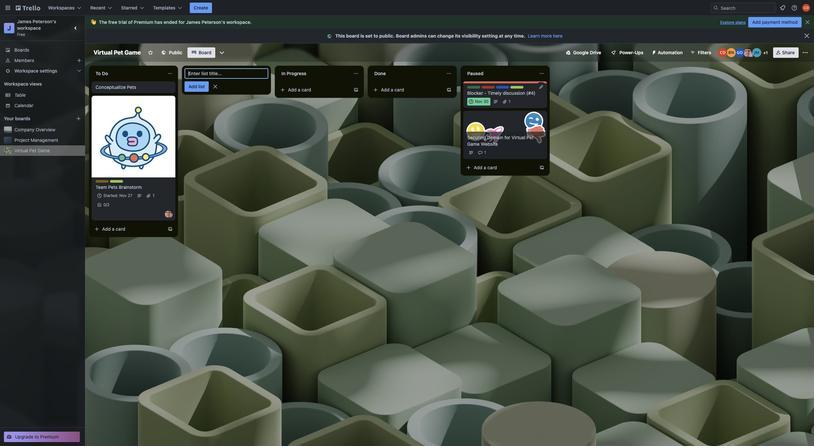 Task type: vqa. For each thing, say whether or not it's contained in the screenshot.
Bob Builder (bobbuilder40) ICON
no



Task type: locate. For each thing, give the bounding box(es) containing it.
1 vertical spatial sm image
[[649, 47, 658, 57]]

a for done
[[391, 87, 393, 93]]

add a card button down 2
[[92, 224, 165, 235]]

workspace down members
[[14, 68, 39, 74]]

1 down team pets brainstorm "link"
[[153, 193, 154, 198]]

1 vertical spatial virtual pet game
[[14, 148, 50, 153]]

game down securing
[[467, 141, 480, 147]]

add a card down the done
[[381, 87, 404, 93]]

workspaces button
[[44, 3, 85, 13]]

add a card down 2
[[102, 226, 125, 232]]

public button
[[157, 47, 186, 58]]

add a card
[[288, 87, 311, 93], [381, 87, 404, 93], [474, 165, 497, 170], [102, 226, 125, 232]]

-
[[484, 90, 487, 96]]

this member is an admin of this board. image
[[750, 54, 753, 57]]

add a card down progress
[[288, 87, 311, 93]]

change
[[437, 33, 454, 39]]

add a card button
[[278, 85, 351, 95], [370, 85, 444, 95], [463, 163, 537, 173], [92, 224, 165, 235]]

power-ups button
[[606, 47, 647, 58]]

0 vertical spatial game
[[124, 49, 141, 56]]

team inside "link"
[[96, 185, 107, 190]]

2 horizontal spatial create from template… image
[[539, 165, 545, 170]]

workspace inside dropdown button
[[14, 68, 39, 74]]

card
[[302, 87, 311, 93], [395, 87, 404, 93], [487, 165, 497, 170], [116, 226, 125, 232]]

1 horizontal spatial sm image
[[649, 47, 658, 57]]

virtual down the project
[[14, 148, 28, 153]]

2 horizontal spatial pet
[[527, 135, 534, 140]]

pet down project management
[[29, 148, 36, 153]]

0 vertical spatial for
[[179, 19, 185, 25]]

in
[[281, 71, 286, 76]]

james peterson (jamespeterson93) image
[[165, 210, 173, 218]]

create from template… image
[[353, 87, 359, 93]]

1 horizontal spatial virtual
[[94, 49, 112, 56]]

conceptualize
[[96, 84, 126, 90]]

cancel list editing image
[[212, 83, 219, 90]]

Paused text field
[[463, 68, 535, 79]]

1 vertical spatial workspace
[[17, 25, 41, 31]]

to do
[[96, 71, 108, 76]]

workspace
[[14, 68, 39, 74], [4, 81, 28, 87]]

add left "list"
[[188, 84, 197, 89]]

1 horizontal spatial virtual pet game
[[94, 49, 141, 56]]

1 horizontal spatial pets
[[127, 84, 136, 90]]

add a card for to do
[[102, 226, 125, 232]]

free
[[108, 19, 117, 25]]

add a card button for to do
[[92, 224, 165, 235]]

add a card button down done 'text field'
[[370, 85, 444, 95]]

workspace inside james peterson's workspace free
[[17, 25, 41, 31]]

do
[[102, 71, 108, 76]]

add left payment
[[752, 19, 761, 25]]

workspace inside banner
[[226, 19, 250, 25]]

company
[[14, 127, 34, 133]]

sm image for this board is set to public. board admins can change its visibility setting at any time.
[[326, 33, 335, 40]]

card for in progress
[[302, 87, 311, 93]]

to right set
[[374, 33, 378, 39]]

automation button
[[649, 47, 687, 58]]

sm image
[[326, 33, 335, 40], [649, 47, 658, 57]]

nov inside nov 30 'option'
[[475, 99, 482, 104]]

0 vertical spatial create from template… image
[[446, 87, 452, 93]]

0 vertical spatial virtual pet game
[[94, 49, 141, 56]]

explore
[[720, 20, 735, 25]]

add a card button down in progress text field
[[278, 85, 351, 95]]

pet down laugh image
[[527, 135, 534, 140]]

james
[[17, 19, 31, 24], [186, 19, 200, 25]]

for right the domain
[[505, 135, 510, 140]]

open information menu image
[[791, 5, 798, 11]]

list
[[198, 84, 205, 89]]

to right the 'upgrade'
[[35, 435, 39, 440]]

done
[[374, 71, 386, 76]]

sm image inside 'automation' button
[[649, 47, 658, 57]]

1 horizontal spatial nov
[[475, 99, 482, 104]]

here
[[553, 33, 563, 39]]

add down in progress
[[288, 87, 297, 93]]

recent button
[[86, 3, 116, 13]]

color: bold lime, title: "team task" element
[[110, 180, 130, 185]]

0 horizontal spatial game
[[38, 148, 50, 153]]

board
[[346, 33, 359, 39]]

workspace views
[[4, 81, 42, 87]]

is
[[360, 33, 364, 39]]

0 vertical spatial virtual
[[94, 49, 112, 56]]

conceptualize pets link
[[96, 84, 171, 91]]

workspace for workspace settings
[[14, 68, 39, 74]]

1 vertical spatial create from template… image
[[539, 165, 545, 170]]

card for to do
[[116, 226, 125, 232]]

recent
[[90, 5, 105, 10]]

blocker left fyi
[[482, 86, 496, 91]]

1 horizontal spatial james
[[186, 19, 200, 25]]

company overview link
[[14, 127, 81, 133]]

share
[[782, 50, 795, 55]]

1 horizontal spatial peterson's
[[202, 19, 225, 25]]

game down management
[[38, 148, 50, 153]]

Enter list title… text field
[[185, 68, 268, 79]]

pets inside "link"
[[108, 185, 117, 190]]

overview
[[36, 127, 55, 133]]

google drive
[[573, 50, 601, 55]]

sm image right the ups
[[649, 47, 658, 57]]

calendar link
[[14, 102, 81, 109]]

blocker - timely discussion (#4) link
[[467, 90, 543, 97]]

premium
[[134, 19, 153, 25], [40, 435, 59, 440]]

0 vertical spatial workspace
[[14, 68, 39, 74]]

explore plans button
[[720, 19, 746, 27]]

Search field
[[719, 3, 776, 13]]

0 vertical spatial to
[[374, 33, 378, 39]]

sm image left the board
[[326, 33, 335, 40]]

for right "ended"
[[179, 19, 185, 25]]

game inside 'text field'
[[124, 49, 141, 56]]

0 vertical spatial nov
[[475, 99, 482, 104]]

virtual pet game up to do text box
[[94, 49, 141, 56]]

create from template… image
[[446, 87, 452, 93], [539, 165, 545, 170], [168, 227, 173, 232]]

this board is set to public. board admins can change its visibility setting at any time. learn more here
[[335, 33, 563, 39]]

virtual pet game down project management
[[14, 148, 50, 153]]

game inside securing domain for virtual pet game website
[[467, 141, 480, 147]]

add
[[752, 19, 761, 25], [188, 84, 197, 89], [288, 87, 297, 93], [381, 87, 390, 93], [474, 165, 483, 170], [102, 226, 111, 232]]

virtual pet game inside 'text field'
[[94, 49, 141, 56]]

add down 0 / 2 in the top left of the page
[[102, 226, 111, 232]]

started: nov 27
[[103, 193, 132, 198]]

pets
[[127, 84, 136, 90], [108, 185, 117, 190]]

0 vertical spatial sm image
[[326, 33, 335, 40]]

1 right jeremy miller (jeremymiller198) icon
[[766, 50, 768, 55]]

create
[[194, 5, 208, 10]]

/
[[106, 203, 107, 207]]

pets down to do text box
[[127, 84, 136, 90]]

0 vertical spatial pets
[[127, 84, 136, 90]]

for
[[179, 19, 185, 25], [505, 135, 510, 140]]

1 horizontal spatial workspace
[[226, 19, 250, 25]]

0 horizontal spatial pets
[[108, 185, 117, 190]]

add a card button for paused
[[463, 163, 537, 173]]

0 vertical spatial premium
[[134, 19, 153, 25]]

0 horizontal spatial sm image
[[326, 33, 335, 40]]

virtual up to do on the left top
[[94, 49, 112, 56]]

1 horizontal spatial create from template… image
[[446, 87, 452, 93]]

pets for conceptualize
[[127, 84, 136, 90]]

👋
[[90, 19, 96, 25]]

1 horizontal spatial for
[[505, 135, 510, 140]]

edit card image
[[539, 84, 544, 90]]

securing domain for virtual pet game website
[[467, 135, 534, 147]]

0 horizontal spatial peterson's
[[33, 19, 56, 24]]

can
[[428, 33, 436, 39]]

color: green, title: "goal" element
[[467, 86, 480, 91]]

nov 30
[[475, 99, 488, 104]]

.
[[250, 19, 252, 25]]

0 horizontal spatial board
[[199, 50, 212, 55]]

1 vertical spatial premium
[[40, 435, 59, 440]]

add a card down website
[[474, 165, 497, 170]]

1 vertical spatial for
[[505, 135, 510, 140]]

james up free
[[17, 19, 31, 24]]

in progress
[[281, 71, 306, 76]]

laugh image
[[522, 110, 545, 133]]

ended
[[164, 19, 177, 25]]

boards
[[14, 47, 29, 53]]

management
[[31, 137, 58, 143]]

virtual pet game
[[94, 49, 141, 56], [14, 148, 50, 153]]

virtual down laugh image
[[512, 135, 525, 140]]

nov left 30
[[475, 99, 482, 104]]

to inside the upgrade to premium 'link'
[[35, 435, 39, 440]]

james inside james peterson's workspace free
[[17, 19, 31, 24]]

0 horizontal spatial virtual
[[14, 148, 28, 153]]

2 vertical spatial create from template… image
[[168, 227, 173, 232]]

website
[[481, 141, 498, 147]]

pet
[[114, 49, 123, 56], [527, 135, 534, 140], [29, 148, 36, 153]]

2 horizontal spatial game
[[467, 141, 480, 147]]

1 vertical spatial to
[[35, 435, 39, 440]]

0 horizontal spatial james
[[17, 19, 31, 24]]

securing
[[467, 135, 486, 140]]

blocker up nov 30 'option'
[[467, 90, 483, 96]]

add payment method
[[752, 19, 798, 25]]

peterson's inside james peterson's workspace free
[[33, 19, 56, 24]]

james peterson's workspace link
[[17, 19, 57, 31]]

create from template… image for paused
[[539, 165, 545, 170]]

table link
[[14, 92, 81, 99]]

color: yellow, title: none image
[[96, 180, 109, 183]]

table
[[14, 92, 26, 98]]

blocker for blocker - timely discussion (#4)
[[467, 90, 483, 96]]

has
[[155, 19, 162, 25]]

0 / 2
[[103, 203, 109, 207]]

views
[[29, 81, 42, 87]]

1 vertical spatial pet
[[527, 135, 534, 140]]

admins
[[410, 33, 427, 39]]

banner containing 👋
[[85, 16, 814, 29]]

0 horizontal spatial premium
[[40, 435, 59, 440]]

workspace up table
[[4, 81, 28, 87]]

add down website
[[474, 165, 483, 170]]

conceptualize pets
[[96, 84, 136, 90]]

your boards with 3 items element
[[4, 115, 66, 123]]

show menu image
[[802, 49, 809, 56]]

nov
[[475, 99, 482, 104], [119, 193, 127, 198]]

0 horizontal spatial to
[[35, 435, 39, 440]]

2 vertical spatial pet
[[29, 148, 36, 153]]

1 down blocker - timely discussion (#4) link
[[509, 99, 511, 104]]

jeremy miller (jeremymiller198) image
[[752, 48, 761, 57]]

ups
[[635, 50, 644, 55]]

pets for team
[[108, 185, 117, 190]]

share button
[[773, 47, 799, 58]]

blocker
[[482, 86, 496, 91], [467, 90, 483, 96]]

0 horizontal spatial for
[[179, 19, 185, 25]]

game left star or unstar board icon
[[124, 49, 141, 56]]

0 horizontal spatial workspace
[[17, 25, 41, 31]]

board left customize views icon
[[199, 50, 212, 55]]

banner
[[85, 16, 814, 29]]

peterson's down back to home image
[[33, 19, 56, 24]]

0 vertical spatial pet
[[114, 49, 123, 56]]

pets up started:
[[108, 185, 117, 190]]

1 vertical spatial game
[[467, 141, 480, 147]]

team down color: yellow, title: none image
[[96, 185, 107, 190]]

pet inside 'text field'
[[114, 49, 123, 56]]

0 notifications image
[[779, 4, 787, 12]]

for inside banner
[[179, 19, 185, 25]]

0 horizontal spatial team
[[96, 185, 107, 190]]

2 horizontal spatial virtual
[[512, 135, 525, 140]]

nov left 27
[[119, 193, 127, 198]]

team pets brainstorm link
[[96, 184, 171, 191]]

primary element
[[0, 0, 814, 16]]

0 horizontal spatial nov
[[119, 193, 127, 198]]

add a card for paused
[[474, 165, 497, 170]]

virtual
[[94, 49, 112, 56], [512, 135, 525, 140], [14, 148, 28, 153]]

1 vertical spatial pets
[[108, 185, 117, 190]]

2 vertical spatial virtual
[[14, 148, 28, 153]]

In Progress text field
[[278, 68, 350, 79]]

james down create button
[[186, 19, 200, 25]]

0 vertical spatial board
[[396, 33, 409, 39]]

board right public.
[[396, 33, 409, 39]]

peterson's down create button
[[202, 19, 225, 25]]

add down the done
[[381, 87, 390, 93]]

1 vertical spatial workspace
[[4, 81, 28, 87]]

premium right the 'upgrade'
[[40, 435, 59, 440]]

1 horizontal spatial pet
[[114, 49, 123, 56]]

premium inside banner
[[134, 19, 153, 25]]

team left "task"
[[110, 180, 120, 185]]

0 horizontal spatial create from template… image
[[168, 227, 173, 232]]

1 horizontal spatial premium
[[134, 19, 153, 25]]

a for paused
[[484, 165, 486, 170]]

1 vertical spatial virtual
[[512, 135, 525, 140]]

premium right of
[[134, 19, 153, 25]]

1 horizontal spatial team
[[110, 180, 120, 185]]

peterson's inside banner
[[202, 19, 225, 25]]

card for paused
[[487, 165, 497, 170]]

+ 1
[[763, 50, 768, 55]]

pet up to do text box
[[114, 49, 123, 56]]

the
[[99, 19, 107, 25]]

create button
[[190, 3, 212, 13]]

add a card button down website
[[463, 163, 537, 173]]

0 horizontal spatial virtual pet game
[[14, 148, 50, 153]]

board
[[396, 33, 409, 39], [199, 50, 212, 55]]

0 vertical spatial workspace
[[226, 19, 250, 25]]

color: bold lime, title: none image
[[511, 86, 524, 89]]

1 horizontal spatial game
[[124, 49, 141, 56]]

members
[[14, 58, 34, 63]]

add for paused
[[474, 165, 483, 170]]



Task type: describe. For each thing, give the bounding box(es) containing it.
starred
[[121, 5, 137, 10]]

Done text field
[[370, 68, 442, 79]]

upgrade to premium
[[15, 435, 59, 440]]

christina overa (christinaovera) image
[[718, 48, 727, 57]]

drive
[[590, 50, 601, 55]]

To Do text field
[[92, 68, 164, 79]]

add a card button for in progress
[[278, 85, 351, 95]]

add list button
[[185, 81, 209, 92]]

team for team task
[[110, 180, 120, 185]]

your boards
[[4, 116, 30, 121]]

at
[[499, 33, 504, 39]]

any
[[505, 33, 513, 39]]

1 down website
[[484, 150, 486, 155]]

a for to do
[[112, 226, 115, 232]]

team task
[[110, 180, 130, 185]]

workspace settings
[[14, 68, 57, 74]]

card for done
[[395, 87, 404, 93]]

timely
[[488, 90, 502, 96]]

virtual pet game link
[[14, 148, 81, 154]]

1 vertical spatial nov
[[119, 193, 127, 198]]

👋 the free trial of premium has ended for james peterson's workspace .
[[90, 19, 252, 25]]

virtual inside virtual pet game link
[[14, 148, 28, 153]]

add payment method button
[[748, 17, 802, 27]]

back to home image
[[16, 3, 40, 13]]

public.
[[379, 33, 395, 39]]

customize views image
[[219, 49, 225, 56]]

1 horizontal spatial to
[[374, 33, 378, 39]]

more
[[541, 33, 552, 39]]

add list
[[188, 84, 205, 89]]

calendar
[[14, 103, 33, 108]]

james inside banner
[[186, 19, 200, 25]]

1 vertical spatial board
[[199, 50, 212, 55]]

google drive button
[[562, 47, 605, 58]]

learn more here link
[[525, 33, 563, 39]]

setting
[[482, 33, 498, 39]]

this
[[335, 33, 345, 39]]

time.
[[514, 33, 525, 39]]

star or unstar board image
[[148, 50, 153, 55]]

workspace settings button
[[0, 66, 85, 76]]

free
[[17, 32, 25, 37]]

30
[[484, 99, 488, 104]]

project
[[14, 137, 29, 143]]

sm image for automation
[[649, 47, 658, 57]]

ben nelson (bennelson96) image
[[727, 48, 736, 57]]

1 horizontal spatial board
[[396, 33, 409, 39]]

board link
[[188, 47, 215, 58]]

virtual inside virtual pet game 'text field'
[[94, 49, 112, 56]]

christina overa (christinaovera) image
[[802, 4, 810, 12]]

automation
[[658, 50, 683, 55]]

boards link
[[0, 45, 85, 55]]

starred button
[[117, 3, 148, 13]]

2 vertical spatial game
[[38, 148, 50, 153]]

james peterson (jamespeterson93) image
[[744, 48, 753, 57]]

search image
[[713, 5, 719, 10]]

learn
[[528, 33, 540, 39]]

add for to do
[[102, 226, 111, 232]]

payment
[[762, 19, 780, 25]]

blocker for blocker fyi
[[482, 86, 496, 91]]

progress
[[287, 71, 306, 76]]

to
[[96, 71, 101, 76]]

domain
[[487, 135, 503, 140]]

wave image
[[90, 19, 96, 25]]

add for done
[[381, 87, 390, 93]]

Nov 30 checkbox
[[467, 98, 490, 106]]

boards
[[15, 116, 30, 121]]

create from template… image for to do
[[168, 227, 173, 232]]

method
[[782, 19, 798, 25]]

james peterson's workspace free
[[17, 19, 57, 37]]

your
[[4, 116, 14, 121]]

gary orlando (garyorlando) image
[[735, 48, 744, 57]]

add a card for in progress
[[288, 87, 311, 93]]

templates button
[[149, 3, 186, 13]]

goal
[[467, 86, 476, 91]]

public
[[169, 50, 182, 55]]

add for in progress
[[288, 87, 297, 93]]

Board name text field
[[90, 47, 144, 58]]

j link
[[4, 23, 14, 33]]

0 horizontal spatial pet
[[29, 148, 36, 153]]

visibility
[[462, 33, 481, 39]]

color: red, title: "blocker" element
[[482, 86, 496, 91]]

team pets brainstorm
[[96, 185, 142, 190]]

company overview
[[14, 127, 55, 133]]

workspace for workspace views
[[4, 81, 28, 87]]

add a card button for done
[[370, 85, 444, 95]]

members link
[[0, 55, 85, 66]]

plans
[[736, 20, 746, 25]]

create from template… image for done
[[446, 87, 452, 93]]

pet inside securing domain for virtual pet game website
[[527, 135, 534, 140]]

securing domain for virtual pet game website link
[[467, 135, 543, 148]]

color: blue, title: "fyi" element
[[496, 86, 509, 91]]

set
[[365, 33, 373, 39]]

power-
[[620, 50, 635, 55]]

27
[[128, 193, 132, 198]]

explore plans
[[720, 20, 746, 25]]

add a card for done
[[381, 87, 404, 93]]

upgrade
[[15, 435, 33, 440]]

its
[[455, 33, 461, 39]]

settings
[[40, 68, 57, 74]]

2
[[107, 203, 109, 207]]

j
[[7, 24, 11, 32]]

team for team pets brainstorm
[[96, 185, 107, 190]]

trial
[[118, 19, 127, 25]]

add board image
[[76, 116, 81, 121]]

virtual inside securing domain for virtual pet game website
[[512, 135, 525, 140]]

workspace navigation collapse icon image
[[71, 24, 81, 33]]

blocker fyi
[[482, 86, 502, 91]]

add inside banner
[[752, 19, 761, 25]]

workspaces
[[48, 5, 75, 10]]

for inside securing domain for virtual pet game website
[[505, 135, 510, 140]]

+
[[763, 50, 766, 55]]

premium inside the upgrade to premium 'link'
[[40, 435, 59, 440]]

google drive icon image
[[566, 50, 571, 55]]

upgrade to premium link
[[4, 432, 80, 443]]

project management link
[[14, 137, 81, 144]]

a for in progress
[[298, 87, 300, 93]]



